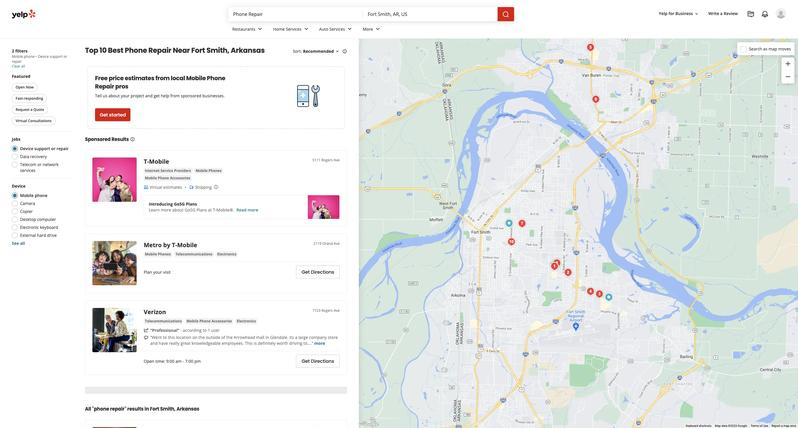 Task type: describe. For each thing, give the bounding box(es) containing it.
electronics button for verizon
[[236, 319, 257, 325]]

mobile up shipping at top left
[[196, 168, 208, 173]]

2
[[12, 48, 14, 54]]

16 speech v2 image
[[144, 336, 149, 340]]

1 horizontal spatial fort
[[191, 45, 205, 55]]

google image
[[361, 421, 380, 429]]

electronics link for verizon
[[236, 319, 257, 325]]

plan
[[144, 270, 152, 275]]

0 vertical spatial telecommunications button
[[174, 252, 214, 258]]

d-best technologies image
[[594, 289, 606, 300]]

option group containing device
[[10, 183, 73, 247]]

keyboard shortcuts button
[[686, 424, 712, 429]]

1 horizontal spatial accessories
[[212, 319, 232, 324]]

fix my device pd - fort smith arkansas image
[[563, 267, 574, 279]]

Near text field
[[368, 11, 493, 17]]

time:
[[156, 359, 165, 364]]

mobile phones
[[145, 252, 171, 257]]

internet service providers button
[[144, 168, 192, 174]]

and inside free price estimates from local mobile phone repair pros tell us about your project and get help from sponsored businesses.
[[145, 93, 153, 99]]

mobile right the by
[[177, 241, 197, 249]]

responding
[[24, 96, 43, 101]]

1 vertical spatial telecommunications
[[145, 319, 182, 324]]

electronics for verizon
[[237, 319, 256, 324]]

map for error
[[784, 425, 790, 428]]

services for home services
[[286, 26, 302, 32]]

0 vertical spatial from
[[156, 74, 170, 82]]

1 vertical spatial your
[[153, 270, 162, 275]]

knowledgeable
[[192, 341, 221, 346]]

"went
[[150, 335, 162, 341]]

0 horizontal spatial more
[[161, 207, 171, 213]]

t-mobile link
[[144, 158, 169, 166]]

gadget grave image
[[549, 261, 561, 273]]

write a review
[[709, 11, 738, 16]]

open for open time: 9:00 am - 7:00 pm
[[144, 359, 154, 364]]

2 horizontal spatial or
[[64, 54, 67, 59]]

k&s computing image
[[506, 236, 518, 248]]

report
[[772, 425, 781, 428]]

large
[[299, 335, 308, 341]]

internet
[[145, 168, 160, 173]]

its
[[290, 335, 294, 341]]

about inside "introducing go5g plans learn more about go5g plans at t-mobile®. read more"
[[172, 207, 184, 213]]

1 vertical spatial go5g
[[185, 207, 196, 213]]

support inside the device support or repair
[[50, 54, 63, 59]]

16 laptop v2 image
[[144, 185, 149, 190]]

businesses.
[[203, 93, 225, 99]]

Find text field
[[233, 11, 359, 17]]

request a quote
[[16, 107, 44, 112]]

repair inside free price estimates from local mobile phone repair pros tell us about your project and get help from sponsored businesses.
[[95, 82, 114, 91]]

recommended
[[303, 48, 334, 54]]

started
[[109, 111, 126, 118]]

open for open now
[[16, 85, 25, 90]]

phone for mobile phone •
[[24, 54, 35, 59]]

1 horizontal spatial more
[[248, 207, 258, 213]]

tell
[[95, 93, 102, 99]]

a for request
[[30, 107, 33, 112]]

report a map error
[[772, 425, 797, 428]]

external
[[20, 233, 36, 238]]

0 vertical spatial -
[[181, 328, 182, 333]]

phone inside button
[[200, 319, 211, 324]]

0 vertical spatial go5g
[[174, 201, 185, 207]]

cellcom image
[[590, 94, 602, 105]]

10
[[100, 45, 107, 55]]

verizon
[[144, 308, 166, 316]]

all "phone repair" results in fort smith, arkansas
[[85, 406, 199, 413]]

google
[[738, 425, 748, 428]]

clear
[[12, 64, 20, 69]]

about inside free price estimates from local mobile phone repair pros tell us about your project and get help from sponsored businesses.
[[108, 93, 120, 99]]

1 vertical spatial arkansas
[[177, 406, 199, 413]]

is
[[254, 341, 257, 346]]

1 horizontal spatial -
[[183, 359, 184, 364]]

filters
[[15, 48, 28, 54]]

16 chevron down v2 image for recommended
[[335, 49, 340, 54]]

sponsored results
[[85, 136, 129, 143]]

as
[[764, 46, 768, 52]]

open now button
[[12, 83, 38, 92]]

mobile inside free price estimates from local mobile phone repair pros tell us about your project and get help from sponsored businesses.
[[186, 74, 206, 82]]

device support or repair inside option group
[[20, 146, 69, 152]]

0 vertical spatial t-
[[144, 158, 149, 166]]

business
[[676, 11, 693, 16]]

•
[[36, 54, 37, 59]]

free
[[95, 74, 108, 82]]

0 horizontal spatial 16 info v2 image
[[130, 137, 135, 142]]

network
[[43, 162, 59, 167]]

"phone
[[92, 406, 109, 413]]

repair inside the device support or repair
[[12, 59, 22, 64]]

auto services link
[[315, 21, 358, 38]]

1 vertical spatial telecommunications button
[[144, 319, 183, 325]]

more link
[[314, 341, 325, 346]]

0 horizontal spatial smith,
[[160, 406, 176, 413]]

1 vertical spatial mobile phone accessories link
[[185, 319, 233, 325]]

7723
[[313, 308, 321, 313]]

a inside "went to this location on the outside of the arrowhead mall in glendale. its a large company store and have really great knowledgeable employees. this is definitely worth driving to.…"
[[295, 335, 298, 341]]

fast-
[[16, 96, 24, 101]]

"professional"
[[150, 328, 179, 333]]

2 vertical spatial t-
[[172, 241, 177, 249]]

christina o. image
[[776, 8, 787, 19]]

services
[[20, 168, 35, 173]]

24 chevron down v2 image for home services
[[303, 26, 310, 33]]

1 vertical spatial fort
[[150, 406, 159, 413]]

write
[[709, 11, 720, 16]]

none field find
[[233, 11, 359, 17]]

1 horizontal spatial to
[[203, 328, 207, 333]]

open now
[[16, 85, 34, 90]]

employees.
[[222, 341, 244, 346]]

introducing
[[149, 201, 173, 207]]

external hard drive
[[20, 233, 57, 238]]

yelp for business
[[659, 11, 693, 16]]

fast-responding
[[16, 96, 43, 101]]

see
[[12, 241, 19, 246]]

to.…"
[[304, 341, 313, 346]]

1 vertical spatial plans
[[197, 207, 207, 213]]

top 10 best phone repair near fort smith, arkansas
[[85, 45, 265, 55]]

search image
[[503, 11, 510, 18]]

7723 rogers ave
[[313, 308, 340, 313]]

mobile phones mobile phone accessories
[[145, 168, 222, 181]]

0 vertical spatial telecommunications
[[176, 252, 213, 257]]

mobile up according
[[187, 319, 199, 324]]

pros
[[115, 82, 128, 91]]

0 vertical spatial mobile phone accessories button
[[144, 175, 192, 181]]

mobile phone •
[[12, 54, 38, 59]]

16 trending v2 image
[[144, 328, 149, 333]]

telecom
[[20, 162, 36, 167]]

rogers for t-mobile
[[322, 158, 333, 163]]

us
[[103, 93, 107, 99]]

5111
[[313, 158, 321, 163]]

home
[[273, 26, 285, 32]]

results
[[112, 136, 129, 143]]

none field near
[[368, 11, 493, 17]]

according
[[183, 328, 202, 333]]

1 horizontal spatial repair
[[148, 45, 172, 55]]

data
[[722, 425, 728, 428]]

0 vertical spatial device support or repair
[[12, 54, 67, 64]]

by
[[163, 241, 170, 249]]

16 chevron down v2 image for yelp for business
[[695, 11, 699, 16]]

7:00
[[185, 359, 193, 364]]

mobile up camera
[[20, 193, 34, 198]]

electronics for metro by t-mobile
[[217, 252, 237, 257]]

24 chevron down v2 image for more
[[374, 26, 381, 33]]

all for see all
[[20, 241, 25, 246]]

2119
[[314, 241, 322, 246]]

get for open time: 9:00 am - 7:00 pm
[[302, 358, 310, 365]]

1 horizontal spatial 16 info v2 image
[[343, 49, 347, 54]]

mobile phone
[[20, 193, 47, 198]]

cellairis image
[[551, 258, 563, 269]]

mobile phones button for the bottommost mobile phones "link"
[[144, 252, 172, 258]]

quote
[[33, 107, 44, 112]]

2 vertical spatial device
[[12, 183, 25, 189]]

map for moves
[[769, 46, 778, 52]]

featured group
[[11, 74, 73, 127]]

1 vertical spatial estimates
[[163, 185, 182, 190]]

1 horizontal spatial of
[[760, 425, 763, 428]]

review
[[724, 11, 738, 16]]

get for plan your visit
[[302, 269, 310, 276]]

techspot electronics repair image
[[585, 42, 597, 53]]

1 vertical spatial telecommunications link
[[144, 319, 183, 325]]

mobile down internet
[[145, 176, 157, 181]]

2119 grand ave
[[314, 241, 340, 246]]

to inside "went to this location on the outside of the arrowhead mall in glendale. its a large company store and have really great knowledgeable employees. this is definitely worth driving to.…"
[[163, 335, 167, 341]]

clear all
[[12, 64, 25, 69]]

1
[[208, 328, 210, 333]]

see all button
[[12, 241, 25, 246]]

terms of use link
[[751, 425, 769, 428]]



Task type: locate. For each thing, give the bounding box(es) containing it.
mobile®.
[[217, 207, 234, 213]]

shipping
[[195, 185, 212, 190]]

rogers for verizon
[[322, 308, 333, 313]]

0 horizontal spatial mobile phones button
[[144, 252, 172, 258]]

1 vertical spatial device
[[20, 146, 33, 152]]

or inside telecom or network services
[[37, 162, 42, 167]]

1 vertical spatial or
[[51, 146, 55, 152]]

restaurants link
[[228, 21, 269, 38]]

moves
[[779, 46, 791, 52]]

more
[[161, 207, 171, 213], [248, 207, 258, 213], [314, 341, 325, 346]]

mobile down metro
[[145, 252, 157, 257]]

0 vertical spatial rogers
[[322, 158, 333, 163]]

virtual for virtual estimates
[[150, 185, 162, 190]]

repair up us on the top left of the page
[[95, 82, 114, 91]]

2 none field from the left
[[368, 11, 493, 17]]

1 vertical spatial electronics
[[237, 319, 256, 324]]

1 vertical spatial electronics link
[[236, 319, 257, 325]]

directions down more link
[[311, 358, 334, 365]]

get directions link down more link
[[296, 355, 340, 368]]

0 vertical spatial or
[[64, 54, 67, 59]]

verizon link
[[144, 308, 166, 316]]

1 horizontal spatial about
[[172, 207, 184, 213]]

business categories element
[[228, 21, 787, 38]]

support up recovery
[[34, 146, 50, 152]]

1 vertical spatial from
[[170, 93, 180, 99]]

1 vertical spatial mobile phone accessories button
[[185, 319, 233, 325]]

metro by t-mobile image
[[92, 241, 137, 286]]

5111 rogers ave
[[313, 158, 340, 163]]

mobile right local
[[186, 74, 206, 82]]

support right •
[[50, 54, 63, 59]]

get directions for plan your visit
[[302, 269, 334, 276]]

zoom in image
[[785, 60, 792, 67]]

telecommunications button down 'metro by t-mobile'
[[174, 252, 214, 258]]

16 chevron down v2 image inside recommended dropdown button
[[335, 49, 340, 54]]

0 vertical spatial t mobile image
[[92, 158, 137, 202]]

ave for mobile
[[334, 158, 340, 163]]

1 vertical spatial t mobile image
[[551, 258, 563, 269]]

about down the 'introducing'
[[172, 207, 184, 213]]

phone inside mobile phones mobile phone accessories
[[158, 176, 169, 181]]

at
[[208, 207, 212, 213]]

0 vertical spatial your
[[121, 93, 130, 99]]

0 vertical spatial phone
[[24, 54, 35, 59]]

0 vertical spatial mobile phones link
[[195, 168, 223, 174]]

0 vertical spatial support
[[50, 54, 63, 59]]

1 get directions link from the top
[[296, 266, 340, 279]]

go5g right the 'introducing'
[[174, 201, 185, 207]]

sk wireless trends image
[[517, 218, 528, 230]]

1 none field from the left
[[233, 11, 359, 17]]

mobile
[[12, 54, 23, 59], [186, 74, 206, 82], [149, 158, 169, 166], [196, 168, 208, 173], [145, 176, 157, 181], [20, 193, 34, 198], [177, 241, 197, 249], [145, 252, 157, 257], [187, 319, 199, 324]]

2 option group from the top
[[10, 183, 73, 247]]

1 horizontal spatial your
[[153, 270, 162, 275]]

24 chevron down v2 image inside 'restaurants' "link"
[[257, 26, 264, 33]]

accessories inside mobile phones mobile phone accessories
[[170, 176, 191, 181]]

repair down '2 filters'
[[12, 59, 22, 64]]

open time: 9:00 am - 7:00 pm
[[144, 359, 201, 364]]

t mobile image
[[92, 158, 137, 202], [551, 258, 563, 269]]

0 vertical spatial repair
[[148, 45, 172, 55]]

mobile phones button down metro
[[144, 252, 172, 258]]

device support or repair up recovery
[[20, 146, 69, 152]]

1 vertical spatial of
[[760, 425, 763, 428]]

consultations
[[28, 118, 52, 123]]

phone right 'best' at the top left
[[125, 45, 147, 55]]

None field
[[233, 11, 359, 17], [368, 11, 493, 17]]

outside
[[206, 335, 220, 341]]

go5g left at at the top of page
[[185, 207, 196, 213]]

plan your visit
[[144, 270, 171, 275]]

0 vertical spatial arkansas
[[231, 45, 265, 55]]

1 horizontal spatial phones
[[209, 168, 222, 173]]

1 ave from the top
[[334, 158, 340, 163]]

of inside "went to this location on the outside of the arrowhead mall in glendale. its a large company store and have really great knowledgeable employees. this is definitely worth driving to.…"
[[221, 335, 225, 341]]

phones inside button
[[158, 252, 171, 257]]

get inside button
[[100, 111, 108, 118]]

sponsored
[[85, 136, 111, 143]]

mobile phone accessories link down internet service providers link
[[144, 175, 192, 181]]

2 directions from the top
[[311, 358, 334, 365]]

device right •
[[38, 54, 49, 59]]

repair up "network"
[[57, 146, 69, 152]]

more down the 'introducing'
[[161, 207, 171, 213]]

1 horizontal spatial smith,
[[207, 45, 229, 55]]

2 get directions from the top
[[302, 358, 334, 365]]

free price estimates from local mobile phone repair pros image
[[294, 81, 323, 110]]

all inside option group
[[20, 241, 25, 246]]

help
[[161, 93, 169, 99]]

0 vertical spatial electronics button
[[216, 252, 238, 258]]

0 horizontal spatial none field
[[233, 11, 359, 17]]

get
[[154, 93, 160, 99]]

0 horizontal spatial phones
[[158, 252, 171, 257]]

0 vertical spatial get directions
[[302, 269, 334, 276]]

keyboard shortcuts
[[686, 425, 712, 428]]

1 vertical spatial phones
[[158, 252, 171, 257]]

get directions link for open time: 9:00 am - 7:00 pm
[[296, 355, 340, 368]]

more
[[363, 26, 373, 32]]

and left get
[[145, 93, 153, 99]]

phone up businesses.
[[207, 74, 225, 82]]

1 vertical spatial repair
[[95, 82, 114, 91]]

1 the from the left
[[199, 335, 205, 341]]

mobile phones link down metro
[[144, 252, 172, 258]]

get directions for open time: 9:00 am - 7:00 pm
[[302, 358, 334, 365]]

0 vertical spatial and
[[145, 93, 153, 99]]

rogers right 7723
[[322, 308, 333, 313]]

mobile phones button for topmost mobile phones "link"
[[195, 168, 223, 174]]

t- up internet
[[144, 158, 149, 166]]

more link
[[358, 21, 386, 38]]

1 horizontal spatial or
[[51, 146, 55, 152]]

keyboard
[[686, 425, 699, 428]]

16 chevron down v2 image
[[695, 11, 699, 16], [335, 49, 340, 54]]

directions down the 2119 grand ave
[[311, 269, 334, 276]]

shortcuts
[[699, 425, 712, 428]]

providers
[[174, 168, 191, 173]]

great
[[181, 341, 191, 346]]

telecommunications up "professional"
[[145, 319, 182, 324]]

2 vertical spatial ave
[[334, 308, 340, 313]]

0 vertical spatial virtual
[[16, 118, 27, 123]]

repair"
[[110, 406, 126, 413]]

in inside "went to this location on the outside of the arrowhead mall in glendale. its a large company store and have really great knowledgeable employees. this is definitely worth driving to.…"
[[266, 335, 269, 341]]

1 horizontal spatial map
[[784, 425, 790, 428]]

2 filters
[[12, 48, 28, 54]]

keyboard
[[40, 225, 58, 230]]

16 info v2 image right 'results'
[[130, 137, 135, 142]]

t- inside "introducing go5g plans learn more about go5g plans at t-mobile®. read more"
[[213, 207, 217, 213]]

go5g
[[174, 201, 185, 207], [185, 207, 196, 213]]

get started button
[[95, 108, 131, 121]]

phones for mobile phones mobile phone accessories
[[209, 168, 222, 173]]

phones down the by
[[158, 252, 171, 257]]

directions for plan your visit
[[311, 269, 334, 276]]

zoom out image
[[785, 73, 792, 80]]

about right us on the top left of the page
[[108, 93, 120, 99]]

telecommunications link up "professional"
[[144, 319, 183, 325]]

24 chevron down v2 image for restaurants
[[257, 26, 264, 33]]

0 vertical spatial repair
[[12, 59, 22, 64]]

all
[[85, 406, 91, 413]]

phones up shipping at top left
[[209, 168, 222, 173]]

your down pros on the top left of page
[[121, 93, 130, 99]]

open inside 'open now' button
[[16, 85, 25, 90]]

from right 'help'
[[170, 93, 180, 99]]

0 vertical spatial electronics link
[[216, 252, 238, 258]]

computer
[[37, 217, 56, 222]]

all right clear on the left of the page
[[21, 64, 25, 69]]

phone inside free price estimates from local mobile phone repair pros tell us about your project and get help from sponsored businesses.
[[207, 74, 225, 82]]

your left visit
[[153, 270, 162, 275]]

0 horizontal spatial fort
[[150, 406, 159, 413]]

estimates inside free price estimates from local mobile phone repair pros tell us about your project and get help from sponsored businesses.
[[125, 74, 154, 82]]

batteries plus image
[[585, 286, 597, 298]]

request
[[16, 107, 30, 112]]

16 chevron down v2 image inside yelp for business button
[[695, 11, 699, 16]]

2 get directions link from the top
[[296, 355, 340, 368]]

0 horizontal spatial t-
[[144, 158, 149, 166]]

open
[[16, 85, 25, 90], [144, 359, 154, 364]]

1 vertical spatial virtual
[[150, 185, 162, 190]]

virtual for virtual consultations
[[16, 118, 27, 123]]

24 chevron down v2 image right restaurants
[[257, 26, 264, 33]]

1 vertical spatial get directions link
[[296, 355, 340, 368]]

map
[[715, 425, 721, 428]]

0 horizontal spatial the
[[199, 335, 205, 341]]

None search field
[[229, 7, 516, 21]]

mobile inside "link"
[[145, 252, 157, 257]]

definitely
[[258, 341, 276, 346]]

telecommunications down 'metro by t-mobile'
[[176, 252, 213, 257]]

plans down 16 shipping v2 image
[[186, 201, 197, 207]]

0 horizontal spatial electronics
[[217, 252, 237, 257]]

arkansas
[[231, 45, 265, 55], [177, 406, 199, 413]]

terms of use
[[751, 425, 769, 428]]

2 horizontal spatial t-
[[213, 207, 217, 213]]

mall
[[256, 335, 265, 341]]

map left error
[[784, 425, 790, 428]]

electronics button for metro by t-mobile
[[216, 252, 238, 258]]

virtual consultations
[[16, 118, 52, 123]]

0 vertical spatial phones
[[209, 168, 222, 173]]

ave right the grand
[[334, 241, 340, 246]]

grand
[[323, 241, 333, 246]]

telecom or network services
[[20, 162, 59, 173]]

- up location
[[181, 328, 182, 333]]

16 info v2 image
[[343, 49, 347, 54], [130, 137, 135, 142]]

0 vertical spatial smith,
[[207, 45, 229, 55]]

1 horizontal spatial from
[[170, 93, 180, 99]]

phones for mobile phones
[[158, 252, 171, 257]]

projects image
[[748, 11, 755, 18]]

accessories down providers in the left top of the page
[[170, 176, 191, 181]]

1 24 chevron down v2 image from the left
[[257, 26, 264, 33]]

a for report
[[782, 425, 783, 428]]

1 horizontal spatial mobile phones link
[[195, 168, 223, 174]]

1 directions from the top
[[311, 269, 334, 276]]

phone for mobile phone
[[35, 193, 47, 198]]

data recovery
[[20, 154, 47, 159]]

24 chevron down v2 image left auto
[[303, 26, 310, 33]]

the right on
[[199, 335, 205, 341]]

16 chevron down v2 image right recommended
[[335, 49, 340, 54]]

in right results
[[145, 406, 149, 413]]

1 vertical spatial 16 info v2 image
[[130, 137, 135, 142]]

1 vertical spatial 16 chevron down v2 image
[[335, 49, 340, 54]]

device up mobile phone
[[12, 183, 25, 189]]

0 vertical spatial map
[[769, 46, 778, 52]]

map right as
[[769, 46, 778, 52]]

16 shipping v2 image
[[189, 185, 194, 190]]

map region
[[300, 0, 799, 429]]

2 ave from the top
[[334, 241, 340, 246]]

1 vertical spatial mobile phones link
[[144, 252, 172, 258]]

in
[[266, 335, 269, 341], [145, 406, 149, 413]]

2 rogers from the top
[[322, 308, 333, 313]]

accessories up user
[[212, 319, 232, 324]]

device up data on the top of page
[[20, 146, 33, 152]]

0 horizontal spatial 24 chevron down v2 image
[[257, 26, 264, 33]]

fort right near
[[191, 45, 205, 55]]

user actions element
[[655, 7, 795, 44]]

verizon image
[[603, 292, 615, 304]]

yelp for business button
[[657, 8, 702, 19]]

1 horizontal spatial electronics
[[237, 319, 256, 324]]

1 vertical spatial all
[[20, 241, 25, 246]]

all for clear all
[[21, 64, 25, 69]]

a right its
[[295, 335, 298, 341]]

0 horizontal spatial virtual
[[16, 118, 27, 123]]

0 vertical spatial mobile phone accessories link
[[144, 175, 192, 181]]

phone
[[24, 54, 35, 59], [35, 193, 47, 198]]

1 rogers from the top
[[322, 158, 333, 163]]

internet service providers
[[145, 168, 191, 173]]

"professional" - according to 1 user
[[150, 328, 220, 333]]

0 horizontal spatial in
[[145, 406, 149, 413]]

device support or repair down the filters
[[12, 54, 67, 64]]

3 24 chevron down v2 image from the left
[[374, 26, 381, 33]]

1 horizontal spatial mobile phones button
[[195, 168, 223, 174]]

0 vertical spatial plans
[[186, 201, 197, 207]]

from
[[156, 74, 170, 82], [170, 93, 180, 99]]

1 vertical spatial get directions
[[302, 358, 334, 365]]

ave right 7723
[[334, 308, 340, 313]]

phone up the 1
[[200, 319, 211, 324]]

notifications image
[[762, 11, 769, 18]]

services left 24 chevron down v2 image
[[330, 26, 345, 32]]

or up "network"
[[51, 146, 55, 152]]

read
[[237, 207, 247, 213]]

support inside option group
[[34, 146, 50, 152]]

and inside "went to this location on the outside of the arrowhead mall in glendale. its a large company store and have really great knowledgeable employees. this is definitely worth driving to.…"
[[150, 341, 158, 346]]

repair inside option group
[[57, 146, 69, 152]]

virtual down request
[[16, 118, 27, 123]]

free price estimates from local mobile phone repair pros tell us about your project and get help from sponsored businesses.
[[95, 74, 225, 99]]

local
[[171, 74, 185, 82]]

all right see
[[20, 241, 25, 246]]

1 vertical spatial open
[[144, 359, 154, 364]]

or down recovery
[[37, 162, 42, 167]]

mobile phones link up shipping at top left
[[195, 168, 223, 174]]

now
[[26, 85, 34, 90]]

of left use
[[760, 425, 763, 428]]

your
[[121, 93, 130, 99], [153, 270, 162, 275]]

a right write
[[721, 11, 723, 16]]

device inside the device support or repair
[[38, 54, 49, 59]]

electronics link for metro by t-mobile
[[216, 252, 238, 258]]

a for write
[[721, 11, 723, 16]]

16 info v2 image down 24 chevron down v2 image
[[343, 49, 347, 54]]

location
[[176, 335, 191, 341]]

24 chevron down v2 image inside more link
[[374, 26, 381, 33]]

1 get directions from the top
[[302, 269, 334, 276]]

mobile phone accessories button up the 1
[[185, 319, 233, 325]]

1 horizontal spatial none field
[[368, 11, 493, 17]]

0 horizontal spatial estimates
[[125, 74, 154, 82]]

0 horizontal spatial to
[[163, 335, 167, 341]]

more right read
[[248, 207, 258, 213]]

top
[[85, 45, 98, 55]]

0 horizontal spatial t mobile image
[[92, 158, 137, 202]]

terms
[[751, 425, 759, 428]]

phones inside mobile phones mobile phone accessories
[[209, 168, 222, 173]]

option group containing jobs
[[10, 136, 73, 174]]

plans left at at the top of page
[[197, 207, 207, 213]]

a right the report
[[782, 425, 783, 428]]

ave right the 5111
[[334, 158, 340, 163]]

rogers right the 5111
[[322, 158, 333, 163]]

2 the from the left
[[226, 335, 233, 341]]

am
[[176, 359, 182, 364]]

virtual right the 16 laptop v2 image
[[150, 185, 162, 190]]

glendale.
[[270, 335, 288, 341]]

directions for open time: 9:00 am - 7:00 pm
[[311, 358, 334, 365]]

0 vertical spatial telecommunications link
[[174, 252, 214, 258]]

fort right results
[[150, 406, 159, 413]]

mobile phone accessories button down internet service providers link
[[144, 175, 192, 181]]

virtual inside button
[[16, 118, 27, 123]]

recovery
[[30, 154, 47, 159]]

3 ave from the top
[[334, 308, 340, 313]]

mobile down '2 filters'
[[12, 54, 23, 59]]

featured
[[12, 74, 30, 79]]

t-mobile
[[144, 158, 169, 166]]

t- right the by
[[172, 241, 177, 249]]

1 vertical spatial ave
[[334, 241, 340, 246]]

metro by t-mobile image
[[504, 218, 515, 229]]

24 chevron down v2 image inside home services link
[[303, 26, 310, 33]]

1 vertical spatial accessories
[[212, 319, 232, 324]]

phone down service
[[158, 176, 169, 181]]

estimates up project
[[125, 74, 154, 82]]

mobile phone accessories link up the 1
[[185, 319, 233, 325]]

get directions link
[[296, 266, 340, 279], [296, 355, 340, 368]]

and down '"went'
[[150, 341, 158, 346]]

1 option group from the top
[[10, 136, 73, 174]]

a inside button
[[30, 107, 33, 112]]

verizon image
[[92, 308, 137, 353]]

drive
[[47, 233, 57, 238]]

restaurants
[[232, 26, 256, 32]]

1 vertical spatial -
[[183, 359, 184, 364]]

open left time:
[[144, 359, 154, 364]]

services
[[286, 26, 302, 32], [330, 26, 345, 32]]

or left top
[[64, 54, 67, 59]]

price
[[109, 74, 124, 82]]

repair
[[12, 59, 22, 64], [57, 146, 69, 152]]

1 vertical spatial mobile phones button
[[144, 252, 172, 258]]

1 vertical spatial rogers
[[322, 308, 333, 313]]

0 vertical spatial fort
[[191, 45, 205, 55]]

9:00
[[166, 359, 175, 364]]

2 services from the left
[[330, 26, 345, 32]]

0 horizontal spatial accessories
[[170, 176, 191, 181]]

0 vertical spatial ave
[[334, 158, 340, 163]]

24 chevron down v2 image
[[257, 26, 264, 33], [303, 26, 310, 33], [374, 26, 381, 33]]

1 horizontal spatial 24 chevron down v2 image
[[303, 26, 310, 33]]

worth
[[277, 341, 288, 346]]

fast-responding button
[[12, 94, 47, 103]]

telecommunications link down 'metro by t-mobile'
[[174, 252, 214, 258]]

get directions down more link
[[302, 358, 334, 365]]

24 chevron down v2 image
[[346, 26, 354, 33]]

error
[[791, 425, 797, 428]]

mobile up internet
[[149, 158, 169, 166]]

0 vertical spatial open
[[16, 85, 25, 90]]

telecommunications button up "professional"
[[144, 319, 183, 325]]

0 horizontal spatial arkansas
[[177, 406, 199, 413]]

clear all link
[[12, 64, 25, 69]]

a left quote on the left of the page
[[30, 107, 33, 112]]

0 vertical spatial accessories
[[170, 176, 191, 181]]

driving
[[289, 341, 303, 346]]

0 horizontal spatial your
[[121, 93, 130, 99]]

0 vertical spatial directions
[[311, 269, 334, 276]]

info icon image
[[214, 185, 218, 190], [214, 185, 218, 190]]

2 24 chevron down v2 image from the left
[[303, 26, 310, 33]]

sort:
[[293, 48, 302, 54]]

0 horizontal spatial -
[[181, 328, 182, 333]]

0 vertical spatial option group
[[10, 136, 73, 174]]

repair left near
[[148, 45, 172, 55]]

ave for by
[[334, 241, 340, 246]]

services for auto services
[[330, 26, 345, 32]]

learn
[[149, 207, 160, 213]]

estimates down mobile phones mobile phone accessories
[[163, 185, 182, 190]]

0 vertical spatial about
[[108, 93, 120, 99]]

get directions link for plan your visit
[[296, 266, 340, 279]]

group
[[782, 58, 795, 84]]

from left local
[[156, 74, 170, 82]]

more down "company"
[[314, 341, 325, 346]]

mobile phones button up shipping at top left
[[195, 168, 223, 174]]

t- right at at the top of page
[[213, 207, 217, 213]]

1 horizontal spatial 16 chevron down v2 image
[[695, 11, 699, 16]]

the up employees.
[[226, 335, 233, 341]]

0 vertical spatial device
[[38, 54, 49, 59]]

1 services from the left
[[286, 26, 302, 32]]

1 horizontal spatial arkansas
[[231, 45, 265, 55]]

option group
[[10, 136, 73, 174], [10, 183, 73, 247]]

to up have at the left of page
[[163, 335, 167, 341]]

- right am
[[183, 359, 184, 364]]

1 vertical spatial in
[[145, 406, 149, 413]]

2 horizontal spatial more
[[314, 341, 325, 346]]

0 horizontal spatial mobile phones link
[[144, 252, 172, 258]]

0 vertical spatial 16 info v2 image
[[343, 49, 347, 54]]

your inside free price estimates from local mobile phone repair pros tell us about your project and get help from sponsored businesses.
[[121, 93, 130, 99]]

electronic
[[20, 225, 39, 230]]

1 horizontal spatial in
[[266, 335, 269, 341]]



Task type: vqa. For each thing, say whether or not it's contained in the screenshot.
the See
yes



